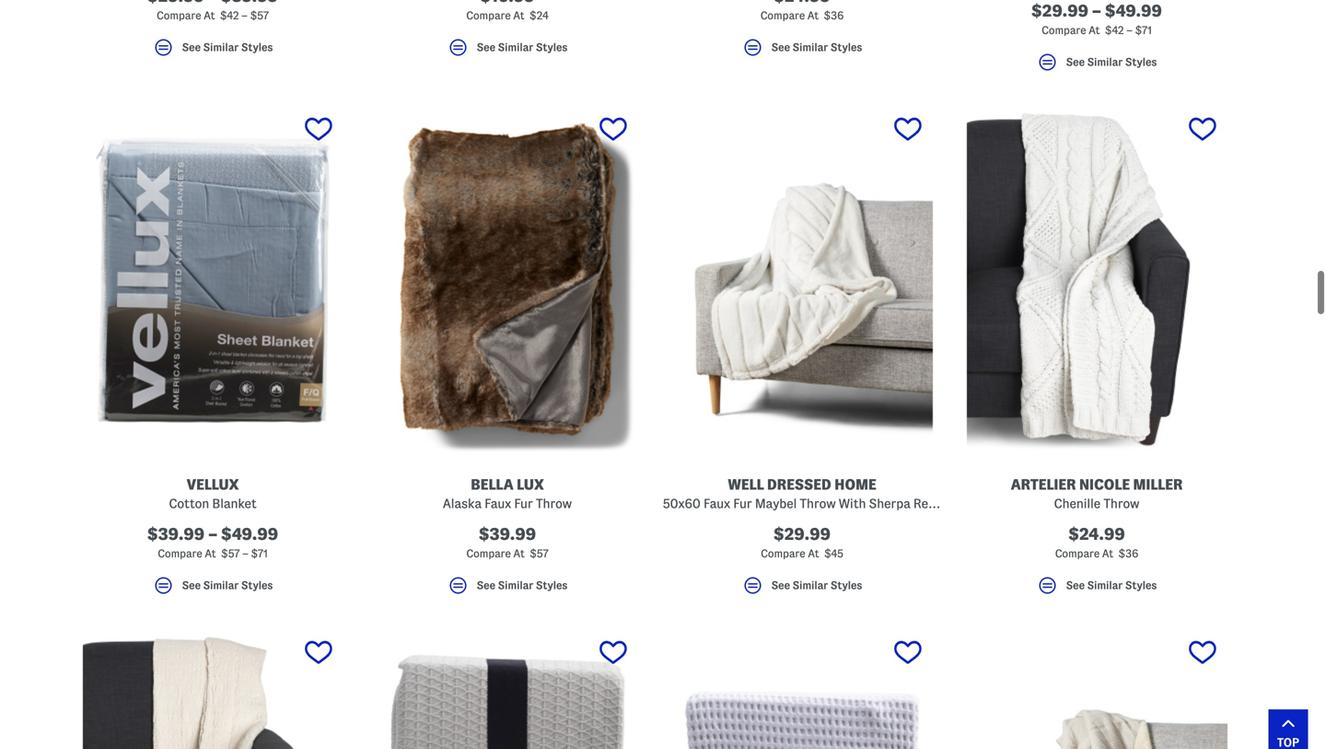 Task type: describe. For each thing, give the bounding box(es) containing it.
vellux cotton blanket $39.99 – $49.99 compare at              $57 – $71 element
[[74, 105, 352, 605]]

$29.99 compare at              $45
[[761, 525, 844, 559]]

styles inside well dressed home 50x60 faux fur maybel throw with sherpa reverse $29.99 compare at              $45 element
[[831, 580, 863, 591]]

see inside the bella lux alaska faux fur throw $39.99 compare at              $57 element
[[477, 580, 496, 591]]

styles inside max studio home $24.99 compare at              $36 element
[[831, 41, 863, 53]]

throw inside "artelier nicole miller chenille throw"
[[1104, 496, 1140, 510]]

throw inside well dressed home 50x60 faux fur maybel throw with sherpa reverse
[[800, 496, 836, 510]]

compare at              $36
[[761, 9, 844, 21]]

see inside $29.99 – $49.99 compare at              $42 – $71 element
[[1067, 56, 1085, 68]]

fur inside bella lux alaska faux fur throw
[[514, 496, 533, 510]]

compare inside the $29.99 – $49.99 compare at              $42 – $71
[[1042, 24, 1087, 36]]

vellux $29.99 – $39.99 compare at              $42 – $57 element
[[74, 0, 352, 67]]

fur inside well dressed home 50x60 faux fur maybel throw with sherpa reverse
[[734, 496, 752, 510]]

styles inside the bella lux alaska faux fur throw $39.99 compare at              $57 element
[[536, 580, 568, 591]]

1 horizontal spatial $57
[[250, 9, 269, 21]]

see similar styles inside artelier nicole miller chenille throw $24.99 compare at              $36 element
[[1067, 580, 1158, 591]]

well dressed home 50x60 faux fur maybel throw with sherpa reverse $29.99 compare at              $45 element
[[663, 105, 960, 605]]

styles inside vellux $29.99 – $39.99 compare at              $42 – $57 element
[[241, 41, 273, 53]]

see inside max studio home $24.99 compare at              $36 element
[[772, 41, 791, 53]]

sherpa
[[869, 496, 911, 510]]

$24
[[530, 9, 549, 21]]

see similar styles button down $39.99 compare at              $57
[[369, 574, 647, 605]]

$42 inside the $29.99 – $49.99 compare at              $42 – $71
[[1106, 24, 1125, 36]]

alaska faux fur throw image
[[369, 105, 647, 454]]

see similar styles inside vellux $29.99 – $39.99 compare at              $42 – $57 element
[[182, 41, 273, 53]]

styles inside vellux cotton blanket $39.99 – $49.99 compare at              $57 – $71 "element"
[[241, 580, 273, 591]]

$39.99 for compare
[[479, 525, 536, 543]]

see similar styles button down the $29.99 – $49.99 compare at              $42 – $71
[[958, 51, 1237, 81]]

similar inside artelier nicole miller chenille throw $24.99 compare at              $36 element
[[1088, 580, 1123, 591]]

lux
[[517, 476, 544, 492]]

cotton waffle blanket image
[[663, 629, 942, 749]]

$29.99 – $49.99 compare at              $42 – $71
[[1032, 2, 1163, 36]]

home
[[835, 476, 877, 492]]

bella lux alaska faux fur throw
[[443, 476, 572, 510]]

50x60
[[663, 496, 701, 510]]

see similar styles button down $24.99 compare at              $36
[[958, 574, 1237, 605]]

chenille
[[1055, 496, 1101, 510]]

cotton
[[169, 496, 209, 510]]

$36 inside 'link'
[[824, 9, 844, 21]]

compare at              $24
[[466, 9, 549, 21]]

styles inside $29.99 – $49.99 compare at              $42 – $71 element
[[1126, 56, 1158, 68]]

compare at              $36 link
[[663, 0, 942, 25]]

wool blend mallow sherpa throw image
[[958, 629, 1237, 749]]

see similar styles inside max studio home $24.99 compare at              $36 element
[[772, 41, 863, 53]]

$39.99 – $49.99 compare at              $57 – $71
[[147, 525, 278, 559]]

see inside vellux $29.99 – $39.99 compare at              $42 – $57 element
[[182, 41, 201, 53]]

$71 for $29.99
[[1136, 24, 1153, 36]]

$49.99 for $29.99
[[1106, 2, 1163, 20]]

compare at              $42 – $57
[[157, 9, 269, 21]]

see similar styles button inside well dressed home 50x60 faux fur maybel throw with sherpa reverse $29.99 compare at              $45 element
[[663, 574, 942, 605]]

bella
[[471, 476, 514, 492]]

$57 inside the "$39.99 – $49.99 compare at              $57 – $71"
[[221, 548, 240, 559]]

see similar styles button down compare at              $24
[[369, 36, 647, 67]]

see similar styles inside well dressed home 50x60 faux fur maybel throw with sherpa reverse $29.99 compare at              $45 element
[[772, 580, 863, 591]]

compare inside $29.99 compare at              $45
[[761, 548, 806, 559]]

similar inside the bella lux alaska faux fur throw $39.99 compare at              $57 element
[[498, 580, 534, 591]]

$45
[[825, 548, 844, 559]]

compare inside the "$39.99 – $49.99 compare at              $57 – $71"
[[158, 548, 202, 559]]

styles inside disney $16.99 compare at              $24 'element'
[[536, 41, 568, 53]]

$24.99 compare at              $36
[[1056, 525, 1139, 559]]

cotton blanket image
[[74, 105, 352, 454]]

compare inside 'element'
[[466, 9, 511, 21]]

alaska
[[443, 496, 482, 510]]



Task type: locate. For each thing, give the bounding box(es) containing it.
see down compare at              $42 – $57
[[182, 41, 201, 53]]

styles down $24.99 compare at              $36
[[1126, 580, 1158, 591]]

fur down well
[[734, 496, 752, 510]]

$29.99 inside $29.99 compare at              $45
[[774, 525, 831, 543]]

faux down the bella
[[485, 496, 512, 510]]

see similar styles down $24.99 compare at              $36
[[1067, 580, 1158, 591]]

artelier nicole miller chenille throw $24.99 compare at              $36 element
[[958, 105, 1237, 605]]

$71 for $39.99
[[251, 548, 268, 559]]

$39.99 compare at              $57
[[467, 525, 549, 559]]

vellux
[[187, 476, 239, 492]]

styles down $39.99 compare at              $57
[[536, 580, 568, 591]]

$42
[[220, 9, 239, 21], [1106, 24, 1125, 36]]

see down $29.99 compare at              $45
[[772, 580, 791, 591]]

$71 inside the $29.99 – $49.99 compare at              $42 – $71
[[1136, 24, 1153, 36]]

similar down $39.99 compare at              $57
[[498, 580, 534, 591]]

similar inside well dressed home 50x60 faux fur maybel throw with sherpa reverse $29.99 compare at              $45 element
[[793, 580, 829, 591]]

made in portugal mallow textured striped throw image
[[74, 629, 352, 749]]

vellux cotton blanket
[[169, 476, 257, 510]]

miller
[[1134, 476, 1183, 492]]

see similar styles down compare at              $24
[[477, 41, 568, 53]]

1 horizontal spatial $49.99
[[1106, 2, 1163, 20]]

1 vertical spatial $71
[[251, 548, 268, 559]]

0 horizontal spatial fur
[[514, 496, 533, 510]]

1 fur from the left
[[514, 496, 533, 510]]

0 horizontal spatial $42
[[220, 9, 239, 21]]

see similar styles inside disney $16.99 compare at              $24 'element'
[[477, 41, 568, 53]]

dressed
[[768, 476, 832, 492]]

$29.99 for –
[[1032, 2, 1089, 20]]

see similar styles button down compare at              $36
[[663, 36, 942, 67]]

throw
[[536, 496, 572, 510], [800, 496, 836, 510], [1104, 496, 1140, 510]]

similar down the "$39.99 – $49.99 compare at              $57 – $71"
[[203, 580, 239, 591]]

see similar styles button down the "$39.99 – $49.99 compare at              $57 – $71"
[[74, 574, 352, 605]]

see similar styles down $45
[[772, 580, 863, 591]]

see down $39.99 compare at              $57
[[477, 580, 496, 591]]

see
[[182, 41, 201, 53], [477, 41, 496, 53], [772, 41, 791, 53], [1067, 56, 1085, 68], [182, 580, 201, 591], [477, 580, 496, 591], [772, 580, 791, 591], [1067, 580, 1085, 591]]

nicole
[[1080, 476, 1131, 492]]

0 vertical spatial $42
[[220, 9, 239, 21]]

2 faux from the left
[[704, 496, 731, 510]]

1 horizontal spatial fur
[[734, 496, 752, 510]]

compare
[[157, 9, 201, 21], [466, 9, 511, 21], [761, 9, 805, 21], [1042, 24, 1087, 36], [158, 548, 202, 559], [467, 548, 511, 559], [761, 548, 806, 559], [1056, 548, 1100, 559]]

styles down compare at              $36
[[831, 41, 863, 53]]

1 horizontal spatial $36
[[1119, 548, 1139, 559]]

$39.99 inside $39.99 compare at              $57
[[479, 525, 536, 543]]

$24.99
[[1069, 525, 1126, 543]]

chenille throw image
[[958, 105, 1237, 454]]

$36 inside $24.99 compare at              $36
[[1119, 548, 1139, 559]]

0 horizontal spatial $36
[[824, 9, 844, 21]]

well dressed home 50x60 faux fur maybel throw with sherpa reverse
[[663, 476, 960, 510]]

well
[[728, 476, 764, 492]]

similar down the $29.99 – $49.99 compare at              $42 – $71
[[1088, 56, 1123, 68]]

see down the $29.99 – $49.99 compare at              $42 – $71
[[1067, 56, 1085, 68]]

styles down $45
[[831, 580, 863, 591]]

throw down dressed
[[800, 496, 836, 510]]

compare inside 'link'
[[761, 9, 805, 21]]

1 faux from the left
[[485, 496, 512, 510]]

similar inside disney $16.99 compare at              $24 'element'
[[498, 41, 534, 53]]

see down compare at              $36
[[772, 41, 791, 53]]

see similar styles down the "$39.99 – $49.99 compare at              $57 – $71"
[[182, 580, 273, 591]]

$29.99
[[1032, 2, 1089, 20], [774, 525, 831, 543]]

$39.99 for –
[[147, 525, 205, 543]]

2 fur from the left
[[734, 496, 752, 510]]

textured cotton blanket image
[[369, 629, 647, 749]]

similar down compare at              $36
[[793, 41, 829, 53]]

styles down the $29.99 – $49.99 compare at              $42 – $71
[[1126, 56, 1158, 68]]

see similar styles
[[182, 41, 273, 53], [477, 41, 568, 53], [772, 41, 863, 53], [1067, 56, 1158, 68], [182, 580, 273, 591], [477, 580, 568, 591], [772, 580, 863, 591], [1067, 580, 1158, 591]]

similar inside max studio home $24.99 compare at              $36 element
[[793, 41, 829, 53]]

blanket
[[212, 496, 257, 510]]

$36
[[824, 9, 844, 21], [1119, 548, 1139, 559]]

max studio home $24.99 compare at              $36 element
[[663, 0, 942, 67]]

similar down $24.99 compare at              $36
[[1088, 580, 1123, 591]]

0 vertical spatial $49.99
[[1106, 2, 1163, 20]]

0 horizontal spatial $71
[[251, 548, 268, 559]]

3 throw from the left
[[1104, 496, 1140, 510]]

$71 inside the "$39.99 – $49.99 compare at              $57 – $71"
[[251, 548, 268, 559]]

0 vertical spatial $71
[[1136, 24, 1153, 36]]

see similar styles inside the bella lux alaska faux fur throw $39.99 compare at              $57 element
[[477, 580, 568, 591]]

–
[[1093, 2, 1102, 20], [242, 9, 248, 21], [1127, 24, 1133, 36], [208, 525, 218, 543], [242, 548, 249, 559]]

$49.99
[[1106, 2, 1163, 20], [221, 525, 278, 543]]

similar inside vellux cotton blanket $39.99 – $49.99 compare at              $57 – $71 "element"
[[203, 580, 239, 591]]

1 horizontal spatial $71
[[1136, 24, 1153, 36]]

see down $24.99 compare at              $36
[[1067, 580, 1085, 591]]

1 horizontal spatial faux
[[704, 496, 731, 510]]

artelier
[[1011, 476, 1077, 492]]

faux down well
[[704, 496, 731, 510]]

similar inside $29.99 – $49.99 compare at              $42 – $71 element
[[1088, 56, 1123, 68]]

2 horizontal spatial throw
[[1104, 496, 1140, 510]]

see similar styles button down $29.99 compare at              $45
[[663, 574, 942, 605]]

see down compare at              $24
[[477, 41, 496, 53]]

see inside vellux cotton blanket $39.99 – $49.99 compare at              $57 – $71 "element"
[[182, 580, 201, 591]]

fur
[[514, 496, 533, 510], [734, 496, 752, 510]]

1 $39.99 from the left
[[147, 525, 205, 543]]

1 horizontal spatial $29.99
[[1032, 2, 1089, 20]]

1 vertical spatial $36
[[1119, 548, 1139, 559]]

$29.99 – $49.99 compare at              $42 – $71 element
[[958, 0, 1237, 81]]

$57 inside $39.99 compare at              $57
[[530, 548, 549, 559]]

1 vertical spatial $29.99
[[774, 525, 831, 543]]

see similar styles down compare at              $42 – $57
[[182, 41, 273, 53]]

artelier nicole miller chenille throw
[[1011, 476, 1183, 510]]

2 horizontal spatial $57
[[530, 548, 549, 559]]

$39.99 inside the "$39.99 – $49.99 compare at              $57 – $71"
[[147, 525, 205, 543]]

see similar styles down compare at              $36
[[772, 41, 863, 53]]

throw down nicole
[[1104, 496, 1140, 510]]

$39.99
[[147, 525, 205, 543], [479, 525, 536, 543]]

similar down $45
[[793, 580, 829, 591]]

styles down $24
[[536, 41, 568, 53]]

throw inside bella lux alaska faux fur throw
[[536, 496, 572, 510]]

disney $16.99 compare at              $24 element
[[369, 0, 647, 67]]

see similar styles inside $29.99 – $49.99 compare at              $42 – $71 element
[[1067, 56, 1158, 68]]

1 vertical spatial $49.99
[[221, 525, 278, 543]]

$49.99 inside the $29.99 – $49.99 compare at              $42 – $71
[[1106, 2, 1163, 20]]

see down the "$39.99 – $49.99 compare at              $57 – $71"
[[182, 580, 201, 591]]

maybel
[[755, 496, 797, 510]]

$57
[[250, 9, 269, 21], [221, 548, 240, 559], [530, 548, 549, 559]]

see similar styles down $39.99 compare at              $57
[[477, 580, 568, 591]]

$29.99 for compare
[[774, 525, 831, 543]]

0 horizontal spatial $39.99
[[147, 525, 205, 543]]

0 horizontal spatial throw
[[536, 496, 572, 510]]

faux inside bella lux alaska faux fur throw
[[485, 496, 512, 510]]

1 vertical spatial $42
[[1106, 24, 1125, 36]]

0 horizontal spatial $29.99
[[774, 525, 831, 543]]

2 throw from the left
[[800, 496, 836, 510]]

$39.99 down cotton
[[147, 525, 205, 543]]

2 $39.99 from the left
[[479, 525, 536, 543]]

styles down compare at              $42 – $57
[[241, 41, 273, 53]]

see inside disney $16.99 compare at              $24 'element'
[[477, 41, 496, 53]]

throw down lux
[[536, 496, 572, 510]]

1 horizontal spatial throw
[[800, 496, 836, 510]]

compare at              $24 link
[[369, 0, 647, 25]]

compare inside $39.99 compare at              $57
[[467, 548, 511, 559]]

fur down lux
[[514, 496, 533, 510]]

styles
[[241, 41, 273, 53], [536, 41, 568, 53], [831, 41, 863, 53], [1126, 56, 1158, 68], [241, 580, 273, 591], [536, 580, 568, 591], [831, 580, 863, 591], [1126, 580, 1158, 591]]

0 horizontal spatial $49.99
[[221, 525, 278, 543]]

1 horizontal spatial $39.99
[[479, 525, 536, 543]]

0 vertical spatial $36
[[824, 9, 844, 21]]

similar inside vellux $29.99 – $39.99 compare at              $42 – $57 element
[[203, 41, 239, 53]]

50x60 faux fur maybel throw with sherpa reverse image
[[663, 105, 942, 454]]

styles down the "$39.99 – $49.99 compare at              $57 – $71"
[[241, 580, 273, 591]]

styles inside artelier nicole miller chenille throw $24.99 compare at              $36 element
[[1126, 580, 1158, 591]]

see inside artelier nicole miller chenille throw $24.99 compare at              $36 element
[[1067, 580, 1085, 591]]

$49.99 for $39.99
[[221, 525, 278, 543]]

see similar styles down the $29.99 – $49.99 compare at              $42 – $71
[[1067, 56, 1158, 68]]

$71
[[1136, 24, 1153, 36], [251, 548, 268, 559]]

see inside well dressed home 50x60 faux fur maybel throw with sherpa reverse $29.99 compare at              $45 element
[[772, 580, 791, 591]]

compare inside $24.99 compare at              $36
[[1056, 548, 1100, 559]]

see similar styles inside vellux cotton blanket $39.99 – $49.99 compare at              $57 – $71 "element"
[[182, 580, 273, 591]]

faux
[[485, 496, 512, 510], [704, 496, 731, 510]]

see similar styles button down compare at              $42 – $57
[[74, 36, 352, 67]]

$49.99 inside the "$39.99 – $49.99 compare at              $57 – $71"
[[221, 525, 278, 543]]

faux inside well dressed home 50x60 faux fur maybel throw with sherpa reverse
[[704, 496, 731, 510]]

similar
[[203, 41, 239, 53], [498, 41, 534, 53], [793, 41, 829, 53], [1088, 56, 1123, 68], [203, 580, 239, 591], [498, 580, 534, 591], [793, 580, 829, 591], [1088, 580, 1123, 591]]

similar down compare at              $24
[[498, 41, 534, 53]]

with
[[839, 496, 866, 510]]

$39.99 down bella lux alaska faux fur throw
[[479, 525, 536, 543]]

see similar styles button
[[74, 36, 352, 67], [369, 36, 647, 67], [663, 36, 942, 67], [958, 51, 1237, 81], [74, 574, 352, 605], [369, 574, 647, 605], [663, 574, 942, 605], [958, 574, 1237, 605]]

0 vertical spatial $29.99
[[1032, 2, 1089, 20]]

0 horizontal spatial $57
[[221, 548, 240, 559]]

$29.99 inside the $29.99 – $49.99 compare at              $42 – $71
[[1032, 2, 1089, 20]]

reverse
[[914, 496, 960, 510]]

compare at              $42 – $57 link
[[74, 0, 352, 25]]

1 throw from the left
[[536, 496, 572, 510]]

similar down compare at              $42 – $57
[[203, 41, 239, 53]]

1 horizontal spatial $42
[[1106, 24, 1125, 36]]

bella lux alaska faux fur throw $39.99 compare at              $57 element
[[369, 105, 647, 605]]

0 horizontal spatial faux
[[485, 496, 512, 510]]



Task type: vqa. For each thing, say whether or not it's contained in the screenshot.
$57
yes



